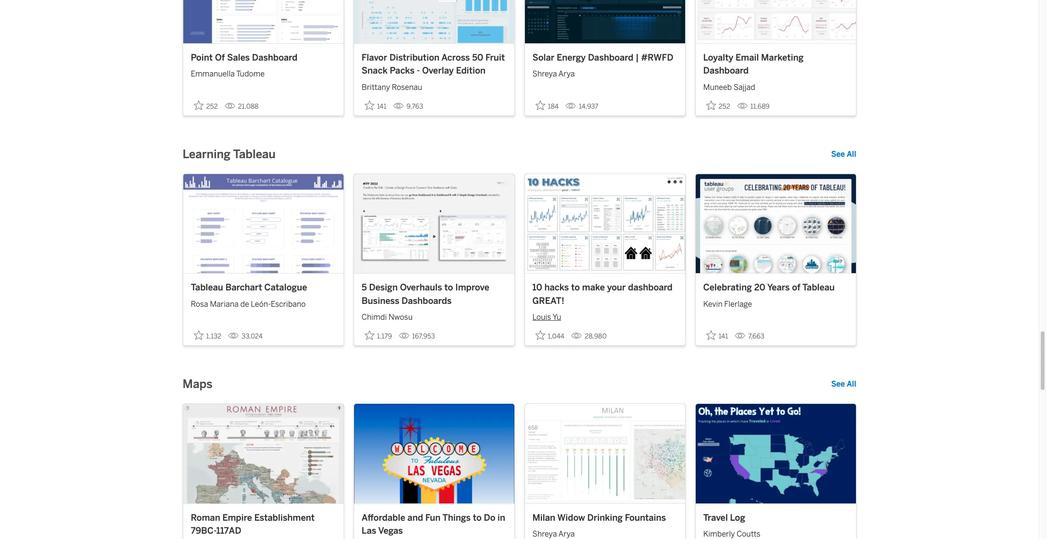 Task type: vqa. For each thing, say whether or not it's contained in the screenshot.


Task type: locate. For each thing, give the bounding box(es) containing it.
1 252 from the left
[[206, 103, 218, 111]]

11,689
[[751, 103, 770, 111]]

tableau right learning
[[233, 147, 276, 161]]

11,689 views element
[[734, 99, 774, 115]]

252 left 21,088 views element at the top
[[206, 103, 218, 111]]

141 inside button
[[719, 333, 729, 341]]

see all for learning tableau
[[832, 150, 857, 159]]

workbook thumbnail image for overhauls
[[354, 174, 515, 274]]

travel
[[704, 513, 728, 524]]

shreya down milan
[[533, 530, 557, 540]]

shreya arya for milan
[[533, 530, 575, 540]]

tableau up rosa
[[191, 283, 223, 293]]

tableau barchart catalogue
[[191, 283, 307, 293]]

2 shreya arya link from the top
[[533, 526, 678, 540]]

14,937
[[579, 103, 599, 111]]

2 shreya from the top
[[533, 530, 557, 540]]

dashboard inside loyalty email marketing dashboard
[[704, 66, 749, 76]]

rosenau
[[392, 83, 423, 92]]

252 down muneeb sajjad on the right of the page
[[719, 103, 731, 111]]

79bc-
[[191, 527, 216, 537]]

1 add favorite button from the left
[[191, 98, 221, 114]]

dashboard down the loyalty
[[704, 66, 749, 76]]

2 horizontal spatial tableau
[[803, 283, 835, 293]]

brittany rosenau
[[362, 83, 423, 92]]

león-
[[251, 300, 271, 309]]

2 horizontal spatial to
[[572, 283, 580, 293]]

1 horizontal spatial dashboard
[[588, 52, 634, 63]]

tableau right of on the bottom of the page
[[803, 283, 835, 293]]

see all link
[[832, 149, 857, 160], [832, 379, 857, 391]]

7,663 views element
[[732, 329, 769, 345]]

0 vertical spatial shreya arya
[[533, 70, 575, 79]]

arya for energy
[[559, 70, 575, 79]]

shreya arya link for drinking
[[533, 526, 678, 540]]

0 vertical spatial 141
[[377, 103, 387, 111]]

in
[[498, 513, 506, 524]]

kimberly coutts link
[[704, 526, 849, 540]]

1 vertical spatial shreya arya
[[533, 530, 575, 540]]

0 vertical spatial arya
[[559, 70, 575, 79]]

1 vertical spatial see all link
[[832, 379, 857, 391]]

2 shreya arya from the top
[[533, 530, 575, 540]]

1 vertical spatial shreya
[[533, 530, 557, 540]]

coutts
[[737, 530, 761, 540]]

2 see all from the top
[[832, 380, 857, 389]]

to left do
[[473, 513, 482, 524]]

1 see all from the top
[[832, 150, 857, 159]]

loyalty email marketing dashboard link
[[704, 52, 849, 78]]

solar energy dashboard | #rwfd link
[[533, 52, 678, 65]]

shreya down solar on the right of page
[[533, 70, 557, 79]]

2 arya from the top
[[559, 530, 575, 540]]

marketing
[[762, 52, 804, 63]]

1 all from the top
[[847, 150, 857, 159]]

1 shreya from the top
[[533, 70, 557, 79]]

1 see from the top
[[832, 150, 846, 159]]

loyalty
[[704, 52, 734, 63]]

emmanuella tudome link
[[191, 65, 336, 80]]

to
[[445, 283, 453, 293], [572, 283, 580, 293], [473, 513, 482, 524]]

2 horizontal spatial dashboard
[[704, 66, 749, 76]]

to left improve
[[445, 283, 453, 293]]

add favorite button for loyalty email marketing dashboard
[[704, 98, 734, 114]]

1 horizontal spatial tableau
[[233, 147, 276, 161]]

1 vertical spatial see
[[832, 380, 846, 389]]

1 see all link from the top
[[832, 149, 857, 160]]

dashboard left |
[[588, 52, 634, 63]]

muneeb sajjad link
[[704, 78, 849, 93]]

1 vertical spatial 141
[[719, 333, 729, 341]]

0 vertical spatial shreya arya link
[[533, 65, 678, 80]]

0 horizontal spatial to
[[445, 283, 453, 293]]

across
[[442, 52, 470, 63]]

shreya arya link for dashboard
[[533, 65, 678, 80]]

1,179
[[377, 333, 392, 341]]

dashboard
[[252, 52, 298, 63], [588, 52, 634, 63], [704, 66, 749, 76]]

252
[[206, 103, 218, 111], [719, 103, 731, 111]]

shreya
[[533, 70, 557, 79], [533, 530, 557, 540]]

see all
[[832, 150, 857, 159], [832, 380, 857, 389]]

things
[[443, 513, 471, 524]]

10 hacks to make your dashboard great!
[[533, 283, 673, 307]]

1 horizontal spatial 141
[[719, 333, 729, 341]]

milan
[[533, 513, 556, 524]]

all for maps
[[847, 380, 857, 389]]

great!
[[533, 296, 565, 307]]

do
[[484, 513, 496, 524]]

loyalty email marketing dashboard
[[704, 52, 804, 76]]

2 see from the top
[[832, 380, 846, 389]]

dashboard up emmanuella tudome link
[[252, 52, 298, 63]]

nwosu
[[389, 313, 413, 322]]

celebrating 20 years of tableau
[[704, 283, 835, 293]]

point of sales dashboard link
[[191, 52, 336, 65]]

shreya arya link down solar energy dashboard | #rwfd
[[533, 65, 678, 80]]

Add Favorite button
[[191, 328, 224, 344]]

kevin flerlage link
[[704, 295, 849, 311]]

emmanuella tudome
[[191, 70, 265, 79]]

business
[[362, 296, 400, 307]]

learning
[[183, 147, 231, 161]]

arya down widow
[[559, 530, 575, 540]]

50
[[473, 52, 484, 63]]

0 horizontal spatial 252
[[206, 103, 218, 111]]

0 vertical spatial all
[[847, 150, 857, 159]]

see for learning tableau
[[832, 150, 846, 159]]

affordable and fun things to do in las vegas link
[[362, 512, 507, 539]]

Add Favorite button
[[191, 98, 221, 114], [704, 98, 734, 114]]

Add Favorite button
[[704, 328, 732, 344]]

escribano
[[271, 300, 306, 309]]

tableau
[[233, 147, 276, 161], [191, 283, 223, 293], [803, 283, 835, 293]]

7,663
[[749, 333, 765, 341]]

flavor
[[362, 52, 388, 63]]

muneeb sajjad
[[704, 83, 756, 92]]

arya
[[559, 70, 575, 79], [559, 530, 575, 540]]

28,980 views element
[[568, 329, 611, 345]]

kimberly
[[704, 530, 736, 540]]

Add Favorite button
[[362, 98, 390, 114]]

empire
[[223, 513, 252, 524]]

workbook thumbnail image for sales
[[183, 0, 344, 43]]

2 add favorite button from the left
[[704, 98, 734, 114]]

1 shreya arya from the top
[[533, 70, 575, 79]]

141 down brittany
[[377, 103, 387, 111]]

1 horizontal spatial add favorite button
[[704, 98, 734, 114]]

travel log
[[704, 513, 746, 524]]

20
[[755, 283, 766, 293]]

shreya arya down solar on the right of page
[[533, 70, 575, 79]]

kevin
[[704, 300, 723, 309]]

dashboard for loyalty email marketing dashboard
[[704, 66, 749, 76]]

maps
[[183, 378, 213, 392]]

0 horizontal spatial add favorite button
[[191, 98, 221, 114]]

arya down energy
[[559, 70, 575, 79]]

1 horizontal spatial to
[[473, 513, 482, 524]]

workbook thumbnail image for across
[[354, 0, 515, 43]]

1 vertical spatial see all
[[832, 380, 857, 389]]

shreya for solar
[[533, 70, 557, 79]]

workbook thumbnail image
[[183, 0, 344, 43], [354, 0, 515, 43], [525, 0, 686, 43], [696, 0, 856, 43], [183, 174, 344, 274], [354, 174, 515, 274], [525, 174, 686, 274], [696, 174, 856, 274], [183, 405, 344, 504], [354, 405, 515, 504], [525, 405, 686, 504], [696, 405, 856, 504]]

0 horizontal spatial 141
[[377, 103, 387, 111]]

see all link for learning tableau
[[832, 149, 857, 160]]

1 horizontal spatial 252
[[719, 103, 731, 111]]

1,044
[[548, 333, 565, 341]]

vegas
[[379, 527, 403, 537]]

workbook thumbnail image for years
[[696, 174, 856, 274]]

workbook thumbnail image for dashboard
[[525, 0, 686, 43]]

drinking
[[588, 513, 623, 524]]

141 for flavor distribution across 50 fruit snack packs - overlay edition
[[377, 103, 387, 111]]

#rwfd
[[642, 52, 674, 63]]

0 vertical spatial shreya
[[533, 70, 557, 79]]

0 vertical spatial see
[[832, 150, 846, 159]]

log
[[731, 513, 746, 524]]

0 vertical spatial see all
[[832, 150, 857, 159]]

kevin flerlage
[[704, 300, 753, 309]]

2 252 from the left
[[719, 103, 731, 111]]

1 vertical spatial shreya arya link
[[533, 526, 678, 540]]

2 all from the top
[[847, 380, 857, 389]]

tableau barchart catalogue link
[[191, 282, 336, 295]]

louis
[[533, 313, 552, 322]]

shreya arya link down drinking
[[533, 526, 678, 540]]

all for learning tableau
[[847, 150, 857, 159]]

2 see all link from the top
[[832, 379, 857, 391]]

las
[[362, 527, 377, 537]]

141 inside add favorite button
[[377, 103, 387, 111]]

117ad
[[216, 527, 242, 537]]

0 horizontal spatial dashboard
[[252, 52, 298, 63]]

point
[[191, 52, 213, 63]]

to left make
[[572, 283, 580, 293]]

1 shreya arya link from the top
[[533, 65, 678, 80]]

shreya arya down milan
[[533, 530, 575, 540]]

arya for widow
[[559, 530, 575, 540]]

1 vertical spatial all
[[847, 380, 857, 389]]

workbook thumbnail image for drinking
[[525, 405, 686, 504]]

1 vertical spatial arya
[[559, 530, 575, 540]]

add favorite button down muneeb
[[704, 98, 734, 114]]

184
[[548, 103, 559, 111]]

0 vertical spatial see all link
[[832, 149, 857, 160]]

add favorite button down emmanuella on the top of the page
[[191, 98, 221, 114]]

workbook thumbnail image for to
[[525, 174, 686, 274]]

1 arya from the top
[[559, 70, 575, 79]]

rosa mariana de león-escribano
[[191, 300, 306, 309]]

chimdi nwosu
[[362, 313, 413, 322]]

141 left 7,663 views element on the right bottom
[[719, 333, 729, 341]]



Task type: describe. For each thing, give the bounding box(es) containing it.
and
[[408, 513, 423, 524]]

5 design overhauls to improve business dashboards link
[[362, 282, 507, 308]]

celebrating 20 years of tableau link
[[704, 282, 849, 295]]

to inside 5 design overhauls to improve business dashboards
[[445, 283, 453, 293]]

flerlage
[[725, 300, 753, 309]]

packs
[[390, 66, 415, 76]]

see all maps element
[[832, 379, 857, 391]]

affordable and fun things to do in las vegas
[[362, 513, 506, 537]]

fruit
[[486, 52, 505, 63]]

tableau inside heading
[[233, 147, 276, 161]]

travel log link
[[704, 512, 849, 526]]

emmanuella
[[191, 70, 235, 79]]

improve
[[456, 283, 490, 293]]

fountains
[[625, 513, 667, 524]]

shreya arya for solar
[[533, 70, 575, 79]]

0 horizontal spatial tableau
[[191, 283, 223, 293]]

solar
[[533, 52, 555, 63]]

brittany rosenau link
[[362, 78, 507, 93]]

chimdi
[[362, 313, 387, 322]]

28,980
[[585, 333, 607, 341]]

shreya for milan
[[533, 530, 557, 540]]

widow
[[558, 513, 586, 524]]

see all learning tableau element
[[832, 149, 857, 160]]

10
[[533, 283, 543, 293]]

flavor distribution across 50 fruit snack packs - overlay edition
[[362, 52, 505, 76]]

Add Favorite button
[[533, 328, 568, 344]]

yu
[[553, 313, 562, 322]]

add favorite button for point of sales dashboard
[[191, 98, 221, 114]]

21,088
[[238, 103, 259, 111]]

1,132
[[206, 333, 222, 341]]

flavor distribution across 50 fruit snack packs - overlay edition link
[[362, 52, 507, 78]]

33,024
[[242, 333, 263, 341]]

21,088 views element
[[221, 99, 263, 115]]

chimdi nwosu link
[[362, 308, 507, 324]]

167,953 views element
[[395, 329, 439, 345]]

edition
[[456, 66, 486, 76]]

tudome
[[236, 70, 265, 79]]

dashboard for point of sales dashboard
[[252, 52, 298, 63]]

5
[[362, 283, 367, 293]]

fun
[[426, 513, 441, 524]]

establishment
[[255, 513, 315, 524]]

your
[[608, 283, 626, 293]]

Add Favorite button
[[362, 328, 395, 344]]

roman empire establishment 79bc-117ad
[[191, 513, 315, 537]]

141 for celebrating 20 years of tableau
[[719, 333, 729, 341]]

de
[[241, 300, 249, 309]]

kimberly coutts
[[704, 530, 761, 540]]

solar energy dashboard | #rwfd
[[533, 52, 674, 63]]

point of sales dashboard
[[191, 52, 298, 63]]

overlay
[[422, 66, 454, 76]]

to inside affordable and fun things to do in las vegas
[[473, 513, 482, 524]]

of
[[793, 283, 801, 293]]

dashboards
[[402, 296, 452, 307]]

Add Favorite button
[[533, 98, 562, 114]]

learning tableau heading
[[183, 147, 276, 162]]

maps heading
[[183, 377, 213, 393]]

catalogue
[[265, 283, 307, 293]]

muneeb
[[704, 83, 732, 92]]

9,763
[[407, 103, 424, 111]]

33,024 views element
[[224, 329, 267, 345]]

celebrating
[[704, 283, 753, 293]]

see all for maps
[[832, 380, 857, 389]]

energy
[[557, 52, 586, 63]]

252 for loyalty email marketing dashboard
[[719, 103, 731, 111]]

learning tableau
[[183, 147, 276, 161]]

workbook thumbnail image for marketing
[[696, 0, 856, 43]]

affordable
[[362, 513, 406, 524]]

|
[[636, 52, 640, 63]]

design
[[369, 283, 398, 293]]

of
[[215, 52, 225, 63]]

roman empire establishment 79bc-117ad link
[[191, 512, 336, 539]]

rosa mariana de león-escribano link
[[191, 295, 336, 311]]

167,953
[[413, 333, 435, 341]]

distribution
[[390, 52, 440, 63]]

roman
[[191, 513, 220, 524]]

see all link for maps
[[832, 379, 857, 391]]

overhauls
[[400, 283, 443, 293]]

email
[[736, 52, 760, 63]]

milan widow drinking fountains link
[[533, 512, 678, 526]]

dashboard
[[629, 283, 673, 293]]

to inside 10 hacks to make your dashboard great!
[[572, 283, 580, 293]]

make
[[583, 283, 605, 293]]

workbook thumbnail image for catalogue
[[183, 174, 344, 274]]

252 for point of sales dashboard
[[206, 103, 218, 111]]

sajjad
[[734, 83, 756, 92]]

see for maps
[[832, 380, 846, 389]]

louis yu
[[533, 313, 562, 322]]

9,763 views element
[[390, 99, 427, 115]]

10 hacks to make your dashboard great! link
[[533, 282, 678, 308]]

5 design overhauls to improve business dashboards
[[362, 283, 490, 307]]

14,937 views element
[[562, 99, 603, 115]]



